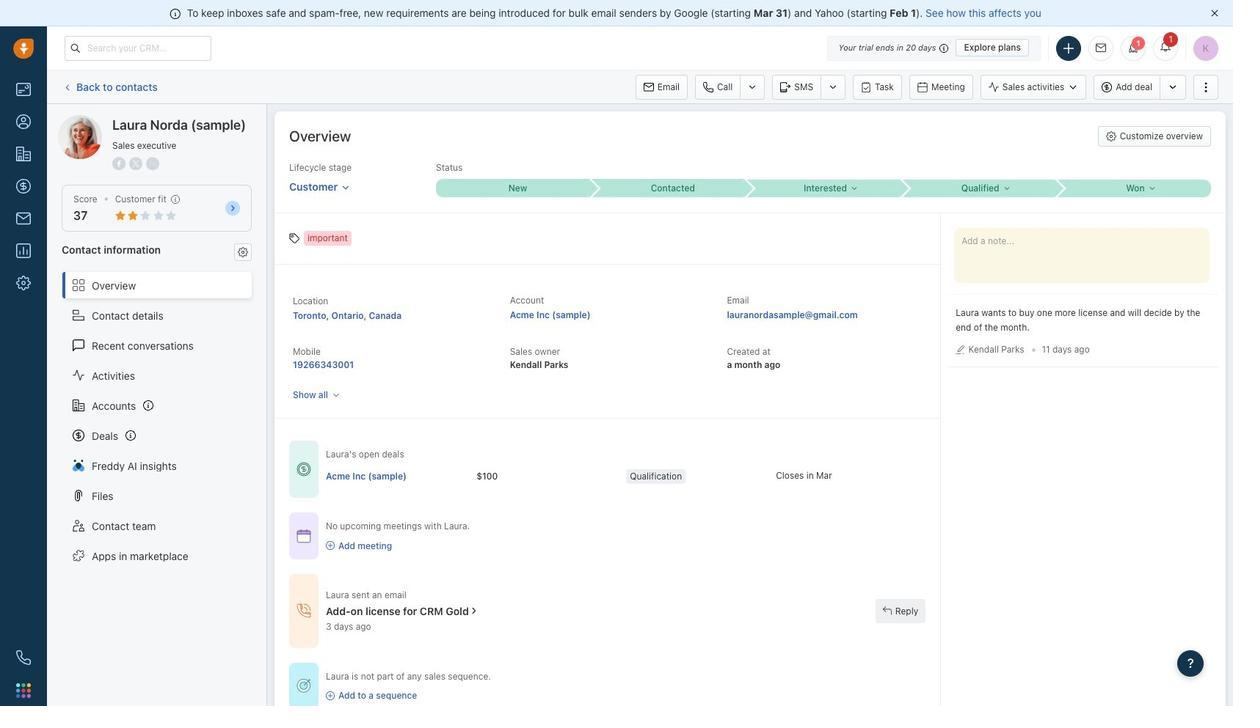 Task type: locate. For each thing, give the bounding box(es) containing it.
row
[[326, 462, 926, 492]]

0 horizontal spatial container_wx8msf4aqz5i3rn1 image
[[326, 542, 335, 551]]

Search your CRM... text field
[[65, 36, 211, 61]]

container_wx8msf4aqz5i3rn1 image
[[326, 542, 335, 551], [469, 607, 479, 617]]

1 vertical spatial container_wx8msf4aqz5i3rn1 image
[[469, 607, 479, 617]]

mng settings image
[[238, 247, 248, 257]]

cell
[[326, 462, 477, 491]]

close image
[[1211, 10, 1219, 17]]

1 horizontal spatial container_wx8msf4aqz5i3rn1 image
[[469, 607, 479, 617]]

container_wx8msf4aqz5i3rn1 image
[[297, 463, 311, 477], [297, 529, 311, 544], [297, 604, 311, 619], [883, 607, 892, 616], [297, 679, 311, 694], [326, 692, 335, 701]]



Task type: vqa. For each thing, say whether or not it's contained in the screenshot.
Phone element
yes



Task type: describe. For each thing, give the bounding box(es) containing it.
phone image
[[16, 651, 31, 666]]

0 vertical spatial container_wx8msf4aqz5i3rn1 image
[[326, 542, 335, 551]]

send email image
[[1096, 44, 1106, 53]]

freshworks switcher image
[[16, 684, 31, 699]]

phone element
[[9, 644, 38, 673]]



